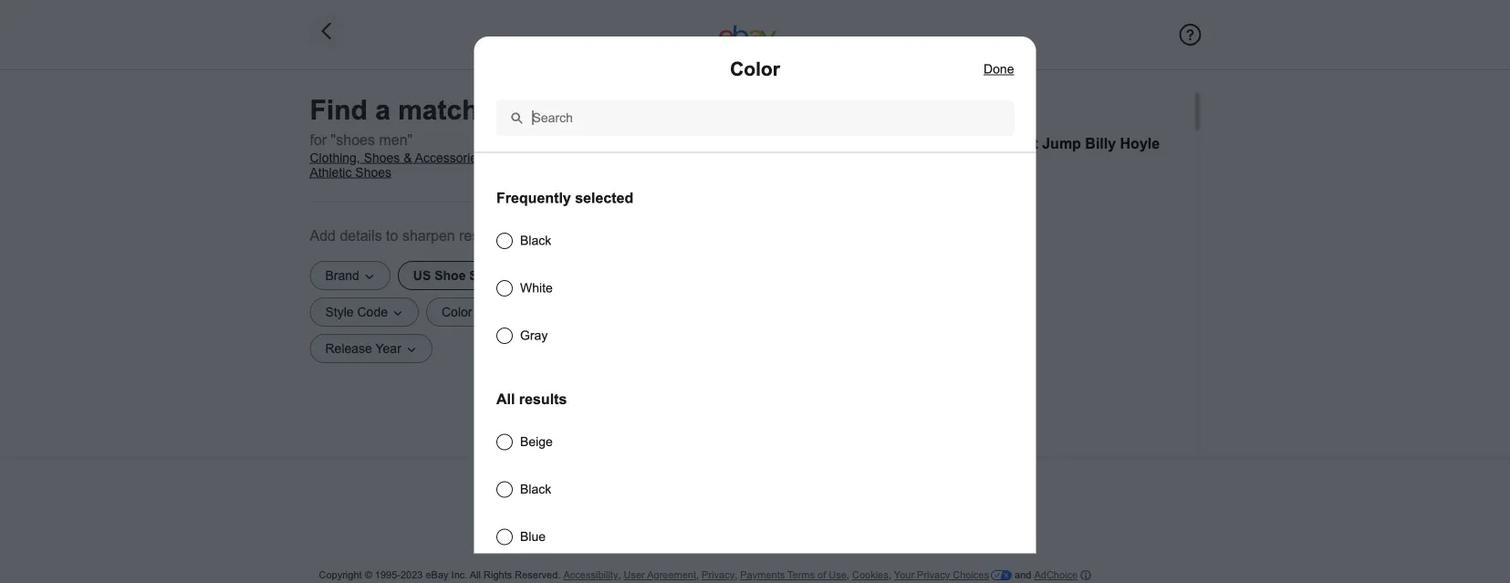 Task type: vqa. For each thing, say whether or not it's contained in the screenshot.
Contact at the left of page
no



Task type: describe. For each thing, give the bounding box(es) containing it.
done button
[[984, 58, 1014, 80]]

cookies link
[[852, 569, 889, 581]]

men"
[[379, 131, 413, 148]]

find
[[310, 95, 368, 125]]

frequently selected
[[496, 189, 633, 206]]

0 horizontal spatial all
[[470, 569, 481, 581]]

sharpen
[[402, 227, 455, 244]]

inc.
[[451, 569, 468, 581]]

color dialog
[[0, 0, 1510, 583]]

Search text field
[[496, 100, 1014, 136]]

top
[[654, 94, 674, 108]]

details
[[340, 227, 382, 244]]

use
[[829, 569, 847, 581]]

picks
[[678, 94, 707, 108]]

selected
[[575, 189, 633, 206]]

1 black from the top
[[520, 233, 551, 247]]

men's
[[538, 151, 571, 165]]

size 3 - nike hyperize men can't jump billy hoyle gray 2009 button
[[654, 132, 1186, 278]]

-
[[860, 135, 865, 151]]

can't
[[1002, 135, 1038, 151]]

beige
[[520, 434, 552, 448]]

a
[[375, 95, 390, 125]]

0 horizontal spatial results
[[459, 227, 502, 244]]

add details to sharpen results
[[310, 227, 502, 244]]

2 , from the left
[[696, 569, 699, 581]]

gray inside size 3 - nike hyperize men can't jump billy hoyle gray 2009
[[814, 157, 848, 173]]

privacy link
[[702, 569, 735, 581]]

adchoice
[[1034, 569, 1078, 581]]

©
[[365, 569, 372, 581]]

your privacy choices link
[[894, 569, 1012, 581]]

shoes down men" on the left top of the page
[[364, 151, 400, 165]]

jump
[[1042, 135, 1081, 151]]

add
[[310, 227, 336, 244]]

1 , from the left
[[618, 569, 621, 581]]

agreement
[[647, 569, 696, 581]]

3 > from the left
[[615, 151, 622, 165]]

3 , from the left
[[735, 569, 738, 581]]

find a match for "shoes men" clothing, shoes & accessories > men > men's shoes > athletic shoes
[[310, 95, 622, 179]]

all inside color "dialog"
[[496, 391, 515, 407]]

frequently
[[496, 189, 571, 206]]

&
[[404, 151, 412, 165]]

2 black from the top
[[520, 482, 551, 496]]

white
[[520, 281, 552, 295]]

clothing, shoes & accessories > men > men's shoes > athletic shoes button
[[310, 151, 625, 180]]

for
[[310, 131, 327, 148]]

accessories
[[415, 151, 484, 165]]

"shoes
[[331, 131, 375, 148]]

color
[[730, 58, 780, 80]]

of
[[818, 569, 826, 581]]

billy
[[1085, 135, 1116, 151]]

nike
[[869, 135, 900, 151]]

choices
[[953, 569, 989, 581]]

payments
[[740, 569, 785, 581]]



Task type: locate. For each thing, give the bounding box(es) containing it.
match
[[398, 95, 479, 125]]

0 horizontal spatial gray
[[520, 328, 547, 342]]

1 horizontal spatial men
[[969, 135, 998, 151]]

2 > from the left
[[527, 151, 534, 165]]

privacy right your
[[917, 569, 950, 581]]

2 horizontal spatial >
[[615, 151, 622, 165]]

1 privacy from the left
[[702, 569, 735, 581]]

, left the privacy link
[[696, 569, 699, 581]]

men left can't
[[969, 135, 998, 151]]

0 vertical spatial all
[[496, 391, 515, 407]]

hoyle
[[1120, 135, 1159, 151]]

0 vertical spatial results
[[459, 227, 502, 244]]

copyright
[[319, 569, 362, 581]]

1 vertical spatial black
[[520, 482, 551, 496]]

privacy
[[702, 569, 735, 581], [917, 569, 950, 581]]

product
[[761, 94, 804, 108]]

gray inside color "dialog"
[[520, 328, 547, 342]]

user
[[624, 569, 645, 581]]

0 vertical spatial gray
[[814, 157, 848, 173]]

, left user
[[618, 569, 621, 581]]

results right sharpen
[[459, 227, 502, 244]]

the
[[740, 94, 757, 108]]

1 vertical spatial gray
[[520, 328, 547, 342]]

and
[[1015, 569, 1032, 581]]

, left your
[[889, 569, 891, 581]]

2023
[[401, 569, 423, 581]]

2 privacy from the left
[[917, 569, 950, 581]]

reserved.
[[515, 569, 561, 581]]

gray down "white"
[[520, 328, 547, 342]]

, left payments
[[735, 569, 738, 581]]

all
[[496, 391, 515, 407], [470, 569, 481, 581]]

men inside size 3 - nike hyperize men can't jump billy hoyle gray 2009
[[969, 135, 998, 151]]

men inside find a match for "shoes men" clothing, shoes & accessories > men > men's shoes > athletic shoes
[[498, 151, 523, 165]]

library
[[807, 94, 842, 108]]

from
[[711, 94, 736, 108]]

menu inside color "dialog"
[[496, 182, 1014, 583]]

payments terms of use link
[[740, 569, 847, 581]]

black down the frequently
[[520, 233, 551, 247]]

results
[[459, 227, 502, 244], [519, 391, 567, 407]]

,
[[618, 569, 621, 581], [696, 569, 699, 581], [735, 569, 738, 581], [847, 569, 849, 581], [889, 569, 891, 581]]

0 horizontal spatial privacy
[[702, 569, 735, 581]]

1 horizontal spatial >
[[527, 151, 534, 165]]

shoes right men's
[[575, 151, 611, 165]]

ebay
[[426, 569, 449, 581]]

menu
[[496, 182, 1014, 583]]

5 , from the left
[[889, 569, 891, 581]]

1 > from the left
[[487, 151, 495, 165]]

> right accessories
[[487, 151, 495, 165]]

2009
[[852, 157, 884, 173]]

0 horizontal spatial men
[[498, 151, 523, 165]]

1 horizontal spatial privacy
[[917, 569, 950, 581]]

>
[[487, 151, 495, 165], [527, 151, 534, 165], [615, 151, 622, 165]]

adchoice link
[[1034, 569, 1092, 582]]

1 horizontal spatial all
[[496, 391, 515, 407]]

black
[[520, 233, 551, 247], [520, 482, 551, 496]]

gray
[[814, 157, 848, 173], [520, 328, 547, 342]]

1 horizontal spatial gray
[[814, 157, 848, 173]]

to
[[386, 227, 398, 244]]

1 vertical spatial all
[[470, 569, 481, 581]]

shoes down "shoes
[[355, 165, 391, 179]]

, left cookies
[[847, 569, 849, 581]]

shoes
[[364, 151, 400, 165], [575, 151, 611, 165], [355, 165, 391, 179]]

> left men's
[[527, 151, 534, 165]]

4 , from the left
[[847, 569, 849, 581]]

gray down size
[[814, 157, 848, 173]]

accessibility link
[[563, 569, 618, 581]]

terms
[[788, 569, 815, 581]]

1 vertical spatial results
[[519, 391, 567, 407]]

1995-
[[375, 569, 401, 581]]

menu containing frequently selected
[[496, 182, 1014, 583]]

3
[[848, 135, 856, 151]]

done
[[984, 62, 1014, 76]]

> up selected at the left top of the page
[[615, 151, 622, 165]]

all results
[[496, 391, 567, 407]]

copyright © 1995-2023 ebay inc. all rights reserved. accessibility , user agreement , privacy , payments terms of use , cookies , your privacy choices
[[319, 569, 989, 581]]

men left men's
[[498, 151, 523, 165]]

user agreement link
[[624, 569, 696, 581]]

and adchoice
[[1012, 569, 1078, 581]]

your
[[894, 569, 914, 581]]

black down beige
[[520, 482, 551, 496]]

results inside color "dialog"
[[519, 391, 567, 407]]

privacy left payments
[[702, 569, 735, 581]]

size 3 - nike hyperize men can't jump billy hoyle gray 2009
[[814, 135, 1159, 173]]

clothing,
[[310, 151, 360, 165]]

results up beige
[[519, 391, 567, 407]]

0 horizontal spatial >
[[487, 151, 495, 165]]

athletic
[[310, 165, 352, 179]]

men
[[969, 135, 998, 151], [498, 151, 523, 165]]

1 horizontal spatial results
[[519, 391, 567, 407]]

hyperize
[[904, 135, 965, 151]]

size
[[814, 135, 844, 151]]

blue
[[520, 529, 545, 543]]

0 vertical spatial black
[[520, 233, 551, 247]]

rights
[[484, 569, 512, 581]]

accessibility
[[563, 569, 618, 581]]

top picks from the product library
[[654, 94, 842, 108]]

cookies
[[852, 569, 889, 581]]



